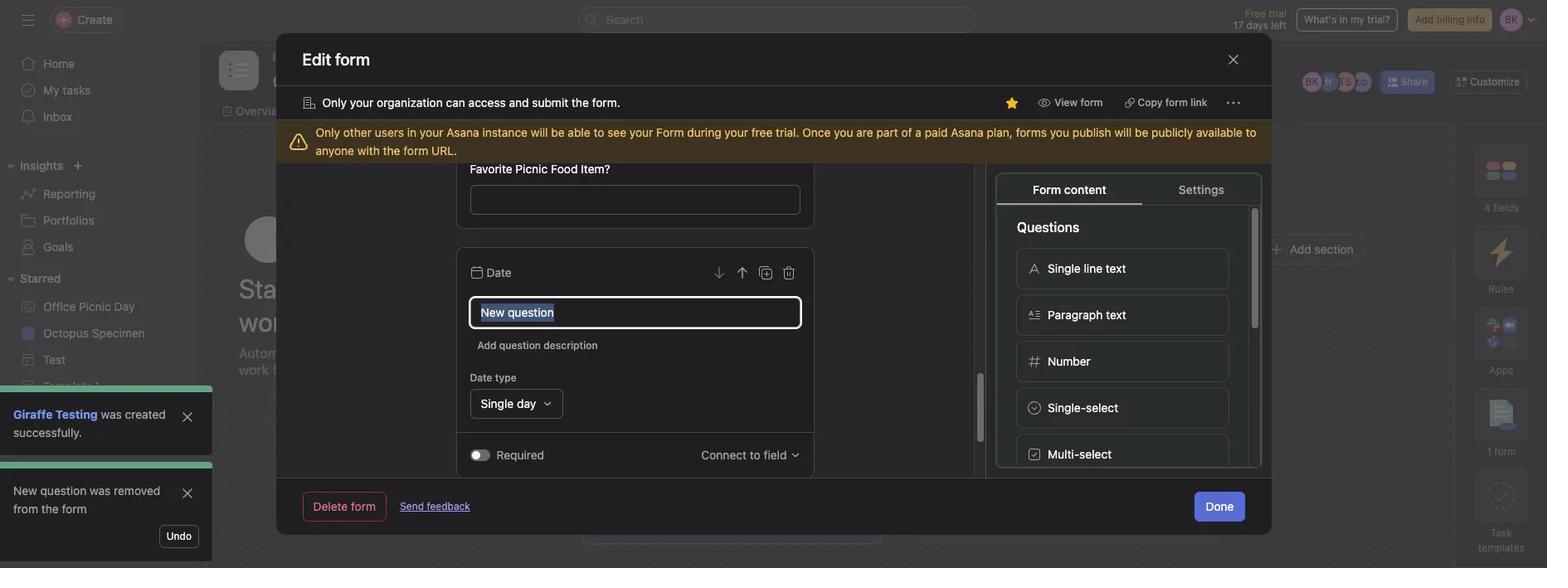 Task type: locate. For each thing, give the bounding box(es) containing it.
add inside button
[[477, 339, 496, 352]]

0 horizontal spatial will
[[531, 125, 548, 139]]

17
[[1234, 19, 1244, 32]]

cross-functional project plan link inside starred element
[[10, 400, 199, 427]]

add
[[1416, 13, 1434, 26], [1290, 242, 1312, 256], [477, 339, 496, 352], [973, 442, 995, 456]]

2 cross- from the top
[[43, 519, 79, 533]]

your down the dashboard
[[725, 125, 748, 139]]

timeline
[[439, 104, 485, 118]]

0 vertical spatial octopus specimen
[[43, 326, 145, 340]]

you
[[834, 125, 854, 139], [1050, 125, 1070, 139]]

0 vertical spatial cross-functional project plan link
[[10, 400, 199, 427]]

home
[[43, 56, 75, 71]]

connect
[[701, 448, 747, 462]]

template up testing
[[43, 379, 92, 393]]

1 template from the top
[[43, 379, 92, 393]]

access
[[469, 95, 506, 110]]

portfolios down reporting
[[43, 213, 94, 227]]

test
[[43, 353, 66, 367]]

to left field
[[750, 448, 760, 462]]

1 horizontal spatial form
[[1033, 183, 1062, 197]]

project for cross-functional project plan link within starred element
[[135, 406, 173, 420]]

1 vertical spatial and
[[431, 346, 454, 361]]

asana
[[447, 125, 479, 139], [951, 125, 984, 139]]

0 horizontal spatial be
[[551, 125, 565, 139]]

0 horizontal spatial asana
[[447, 125, 479, 139]]

template i up testing
[[43, 379, 98, 393]]

cross-
[[43, 406, 79, 420], [43, 519, 79, 533]]

1 octopus specimen link from the top
[[10, 320, 189, 347]]

form.
[[592, 95, 621, 110]]

octopus specimen link
[[10, 320, 189, 347], [10, 460, 189, 486]]

be left the 'able'
[[551, 125, 565, 139]]

your up url.
[[420, 125, 444, 139]]

0 horizontal spatial are
[[659, 232, 683, 251]]

select
[[1086, 401, 1118, 415], [1079, 447, 1112, 461]]

tasks up move this field down image at top
[[687, 232, 727, 251]]

select down single-select
[[1079, 447, 1112, 461]]

1 project from the top
[[135, 406, 173, 420]]

0 vertical spatial single
[[1048, 261, 1081, 276]]

form left link
[[1166, 96, 1188, 109]]

with
[[357, 144, 380, 158]]

to right the 'available'
[[1246, 125, 1257, 139]]

0 vertical spatial picnic
[[515, 162, 547, 176]]

your left "team's"
[[302, 346, 330, 361]]

view form
[[1055, 96, 1103, 109]]

select up multi-select
[[1086, 401, 1118, 415]]

0 vertical spatial and
[[509, 95, 529, 110]]

automate
[[239, 346, 299, 361]]

search list box
[[578, 7, 976, 33]]

favorite picnic food item?
[[470, 162, 610, 176]]

0 vertical spatial functional
[[79, 406, 132, 420]]

1 vertical spatial octopus specimen link
[[10, 460, 189, 486]]

was left removed
[[90, 484, 111, 498]]

cross-functional project plan down removed
[[43, 519, 199, 533]]

close image
[[181, 411, 194, 424]]

two minutes
[[374, 306, 513, 338]]

date left type
[[470, 372, 492, 384]]

process
[[378, 346, 427, 361]]

and
[[509, 95, 529, 110], [431, 346, 454, 361]]

functional inside projects element
[[79, 519, 132, 533]]

0 vertical spatial are
[[857, 125, 874, 139]]

1 asana from the left
[[447, 125, 479, 139]]

1 cross-functional project plan from the top
[[43, 406, 199, 420]]

1 horizontal spatial picnic
[[515, 162, 547, 176]]

untitled section button
[[942, 254, 1199, 284]]

1 cross- from the top
[[43, 406, 79, 420]]

1 vertical spatial plan
[[176, 519, 199, 533]]

functional inside starred element
[[79, 406, 132, 420]]

1 vertical spatial project
[[135, 519, 173, 533]]

cross- inside projects element
[[43, 519, 79, 533]]

1 horizontal spatial you
[[1050, 125, 1070, 139]]

date up two minutes
[[486, 266, 511, 280]]

2 template i from the top
[[43, 492, 98, 506]]

are left "part"
[[857, 125, 874, 139]]

be
[[551, 125, 565, 139], [1135, 125, 1149, 139]]

1 horizontal spatial are
[[857, 125, 874, 139]]

dashboard
[[706, 104, 766, 118]]

Question name text field
[[470, 298, 800, 328]]

single
[[1048, 261, 1081, 276], [480, 397, 513, 411]]

1 template i link from the top
[[10, 373, 189, 400]]

1 vertical spatial was
[[90, 484, 111, 498]]

text
[[1106, 261, 1126, 276], [1106, 308, 1126, 322]]

form left url.
[[404, 144, 428, 158]]

0 vertical spatial only
[[322, 95, 347, 110]]

octopus down office
[[43, 326, 89, 340]]

only up the anyone
[[316, 125, 340, 139]]

tasks left move
[[976, 339, 1001, 351]]

0 vertical spatial portfolios
[[272, 50, 323, 64]]

1 vertical spatial functional
[[79, 519, 132, 533]]

octopus specimen inside starred element
[[43, 326, 145, 340]]

0 vertical spatial text
[[1106, 261, 1126, 276]]

starred element
[[0, 264, 199, 430]]

single down date type
[[480, 397, 513, 411]]

send feedback link
[[400, 500, 470, 515]]

template i inside starred element
[[43, 379, 98, 393]]

functional for cross-functional project plan link within the projects element
[[79, 519, 132, 533]]

section for untitled section
[[994, 261, 1040, 276]]

available
[[1197, 125, 1243, 139]]

0 horizontal spatial and
[[431, 346, 454, 361]]

add to starred image
[[418, 75, 431, 88]]

2 horizontal spatial in
[[1340, 13, 1348, 26]]

text right line
[[1106, 261, 1126, 276]]

you right the once at right top
[[834, 125, 854, 139]]

1 horizontal spatial asana
[[951, 125, 984, 139]]

see
[[608, 125, 627, 139]]

only up other
[[322, 95, 347, 110]]

edit form dialog
[[276, 0, 1272, 568]]

2 project from the top
[[135, 519, 173, 533]]

close image
[[181, 487, 194, 500]]

form up questions
[[1033, 183, 1062, 197]]

form for copy form link
[[1166, 96, 1188, 109]]

template inside starred element
[[43, 379, 92, 393]]

0 vertical spatial date
[[486, 266, 511, 280]]

picnic for favorite
[[515, 162, 547, 176]]

1 vertical spatial question
[[40, 484, 87, 498]]

portfolios up list "link"
[[272, 50, 323, 64]]

0 horizontal spatial the
[[41, 502, 59, 516]]

0 vertical spatial question
[[499, 339, 541, 352]]

0 vertical spatial cross-
[[43, 406, 79, 420]]

your right see
[[630, 125, 653, 139]]

keep
[[457, 346, 487, 361]]

None text field
[[269, 66, 386, 96]]

set assignee button
[[942, 378, 1199, 419]]

question inside new question was removed from the form
[[40, 484, 87, 498]]

2 cross-functional project plan link from the top
[[10, 513, 199, 539]]

workflow
[[239, 306, 342, 338]]

only inside only other users in your asana instance will be able to see your form during your free trial.  once you are part of a paid asana plan, forms you publish will be publicly available to anyone with the form url.
[[316, 125, 340, 139]]

2 template i link from the top
[[10, 486, 189, 513]]

2 horizontal spatial the
[[572, 95, 589, 110]]

fields
[[1494, 202, 1519, 214]]

this
[[1045, 339, 1063, 351]]

1 vertical spatial picnic
[[79, 300, 111, 314]]

0 horizontal spatial question
[[40, 484, 87, 498]]

1 horizontal spatial question
[[499, 339, 541, 352]]

single left line
[[1048, 261, 1081, 276]]

1 plan from the top
[[176, 406, 199, 420]]

0 horizontal spatial form
[[657, 125, 684, 139]]

picnic left day
[[79, 300, 111, 314]]

picnic
[[515, 162, 547, 176], [79, 300, 111, 314]]

the down users at the left top
[[383, 144, 400, 158]]

template right from
[[43, 492, 92, 506]]

form for delete form
[[351, 500, 376, 514]]

form left during
[[657, 125, 684, 139]]

form inside delete form button
[[351, 500, 376, 514]]

single inside single day 'dropdown button'
[[480, 397, 513, 411]]

1 vertical spatial template i link
[[10, 486, 189, 513]]

1 vertical spatial i
[[95, 492, 98, 506]]

0 vertical spatial form
[[657, 125, 684, 139]]

the inside only other users in your asana instance will be able to see your form during your free trial.  once you are part of a paid asana plan, forms you publish will be publicly available to anyone with the form url.
[[383, 144, 400, 158]]

octopus specimen link down office picnic day
[[10, 320, 189, 347]]

new question was removed from the form
[[13, 484, 160, 516]]

projects button
[[0, 435, 65, 455]]

removed
[[114, 484, 160, 498]]

asana right paid
[[951, 125, 984, 139]]

0 vertical spatial cross-functional project plan
[[43, 406, 199, 420]]

form inside copy form link "button"
[[1166, 96, 1188, 109]]

to left see
[[594, 125, 605, 139]]

was left the created
[[101, 407, 122, 422]]

giraffe testing link
[[13, 407, 98, 422]]

question for add
[[499, 339, 541, 352]]

plan
[[176, 406, 199, 420], [176, 519, 199, 533]]

3 incomplete tasks
[[962, 295, 1050, 308]]

cross-functional project plan link inside projects element
[[10, 513, 199, 539]]

1 horizontal spatial portfolios
[[272, 50, 323, 64]]

template i right from
[[43, 492, 98, 506]]

project down removed
[[135, 519, 173, 533]]

portfolios link up list "link"
[[272, 48, 323, 66]]

0 horizontal spatial section
[[994, 261, 1040, 276]]

1 vertical spatial are
[[659, 232, 683, 251]]

0 vertical spatial in
[[1340, 13, 1348, 26]]

specimen for second octopus specimen link from the bottom
[[92, 326, 145, 340]]

1 vertical spatial select
[[1079, 447, 1112, 461]]

form right 1
[[1495, 446, 1517, 458]]

my tasks
[[43, 83, 91, 97]]

cross-functional project plan down test "link"
[[43, 406, 199, 420]]

1 specimen from the top
[[92, 326, 145, 340]]

1 i from the top
[[95, 379, 98, 393]]

0 vertical spatial template i link
[[10, 373, 189, 400]]

1 vertical spatial text
[[1106, 308, 1126, 322]]

project inside starred element
[[135, 406, 173, 420]]

in left my
[[1340, 13, 1348, 26]]

2 vertical spatial in
[[348, 306, 368, 338]]

0 vertical spatial the
[[572, 95, 589, 110]]

search button
[[578, 7, 976, 33]]

1 vertical spatial specimen
[[92, 466, 145, 480]]

asana down timeline
[[447, 125, 479, 139]]

plan down close image
[[176, 519, 199, 533]]

portfolios link down reporting
[[10, 207, 189, 234]]

cross-functional project plan inside starred element
[[43, 406, 199, 420]]

added
[[776, 232, 823, 251]]

i inside projects element
[[95, 492, 98, 506]]

0 horizontal spatial portfolios
[[43, 213, 94, 227]]

select for single-
[[1086, 401, 1118, 415]]

template i link
[[10, 373, 189, 400], [10, 486, 189, 513]]

1 horizontal spatial be
[[1135, 125, 1149, 139]]

specimen down day
[[92, 326, 145, 340]]

form right delete
[[351, 500, 376, 514]]

in right users at the left top
[[407, 125, 417, 139]]

1 vertical spatial portfolios
[[43, 213, 94, 227]]

switch
[[470, 450, 490, 461]]

0 vertical spatial template
[[43, 379, 92, 393]]

list
[[320, 104, 340, 118]]

1 vertical spatial template i
[[43, 492, 98, 506]]

task
[[1491, 527, 1513, 539]]

are right how
[[659, 232, 683, 251]]

only
[[322, 95, 347, 110], [316, 125, 340, 139]]

1 vertical spatial form
[[1033, 183, 1062, 197]]

1 cross-functional project plan link from the top
[[10, 400, 199, 427]]

users
[[375, 125, 404, 139]]

2 octopus from the top
[[43, 466, 89, 480]]

my
[[43, 83, 59, 97]]

paid
[[925, 125, 948, 139]]

octopus specimen down the 'office picnic day' link
[[43, 326, 145, 340]]

1 vertical spatial octopus
[[43, 466, 89, 480]]

0 vertical spatial octopus specimen link
[[10, 320, 189, 347]]

submit
[[532, 95, 569, 110]]

0 horizontal spatial picnic
[[79, 300, 111, 314]]

the left form.
[[572, 95, 589, 110]]

specimen for second octopus specimen link from the top of the page
[[92, 466, 145, 480]]

plan inside projects element
[[176, 519, 199, 533]]

1 you from the left
[[834, 125, 854, 139]]

text up what
[[1106, 308, 1126, 322]]

0 vertical spatial plan
[[176, 406, 199, 420]]

i down test "link"
[[95, 379, 98, 393]]

project
[[135, 406, 173, 420], [135, 519, 173, 533]]

are inside how are tasks being added to this project?
[[659, 232, 683, 251]]

cross- down new question was removed from the form
[[43, 519, 79, 533]]

hide sidebar image
[[22, 13, 35, 27]]

of
[[902, 125, 913, 139]]

1 vertical spatial section
[[994, 261, 1040, 276]]

happen
[[945, 354, 981, 366]]

0 vertical spatial octopus
[[43, 326, 89, 340]]

1 vertical spatial cross-
[[43, 519, 79, 533]]

question up type
[[499, 339, 541, 352]]

and left submit
[[509, 95, 529, 110]]

1 vertical spatial the
[[383, 144, 400, 158]]

to right added
[[827, 232, 842, 251]]

cross-functional project plan inside projects element
[[43, 519, 199, 533]]

portfolios inside insights element
[[43, 213, 94, 227]]

switch inside edit form dialog
[[470, 450, 490, 461]]

form inside view form button
[[1081, 96, 1103, 109]]

0 horizontal spatial in
[[348, 306, 368, 338]]

day
[[517, 397, 536, 411]]

2 template from the top
[[43, 492, 92, 506]]

to left this
[[1032, 339, 1042, 351]]

1 vertical spatial cross-functional project plan link
[[10, 513, 199, 539]]

overview
[[236, 104, 287, 118]]

plan right the created
[[176, 406, 199, 420]]

1 vertical spatial in
[[407, 125, 417, 139]]

1 functional from the top
[[79, 406, 132, 420]]

what's in my trial? button
[[1297, 8, 1398, 32]]

1 octopus from the top
[[43, 326, 89, 340]]

1 vertical spatial only
[[316, 125, 340, 139]]

the right from
[[41, 502, 59, 516]]

question inside button
[[499, 339, 541, 352]]

1 vertical spatial single
[[480, 397, 513, 411]]

you right forms
[[1050, 125, 1070, 139]]

date for date type
[[470, 372, 492, 384]]

can
[[446, 95, 465, 110]]

specimen inside starred element
[[92, 326, 145, 340]]

calendar link
[[505, 102, 568, 120]]

testing
[[56, 407, 98, 422]]

be left the publicly in the top right of the page
[[1135, 125, 1149, 139]]

0 vertical spatial select
[[1086, 401, 1118, 415]]

0 vertical spatial portfolios link
[[272, 48, 323, 66]]

will down "calendar" link
[[531, 125, 548, 139]]

settings
[[1179, 183, 1225, 197]]

food
[[551, 162, 578, 176]]

1 horizontal spatial and
[[509, 95, 529, 110]]

section
[[942, 236, 978, 248]]

1 will from the left
[[531, 125, 548, 139]]

octopus specimen up new question was removed from the form
[[43, 466, 145, 480]]

1 vertical spatial template
[[43, 492, 92, 506]]

add inside 'button'
[[973, 442, 995, 456]]

connect to field
[[701, 448, 787, 462]]

2 plan from the top
[[176, 519, 199, 533]]

free trial 17 days left
[[1234, 7, 1287, 32]]

specimen up removed
[[92, 466, 145, 480]]

template i inside projects element
[[43, 492, 98, 506]]

info
[[1468, 13, 1485, 26]]

0 vertical spatial project
[[135, 406, 173, 420]]

form right from
[[62, 502, 87, 516]]

question right new
[[40, 484, 87, 498]]

dashboard link
[[693, 102, 766, 120]]

tasks inside how are tasks being added to this project?
[[687, 232, 727, 251]]

during
[[687, 125, 722, 139]]

0 vertical spatial specimen
[[92, 326, 145, 340]]

specimen inside projects element
[[92, 466, 145, 480]]

tasks right my at the top left
[[62, 83, 91, 97]]

question for new
[[40, 484, 87, 498]]

plan for cross-functional project plan link within the projects element
[[176, 519, 199, 533]]

0 vertical spatial was
[[101, 407, 122, 422]]

marketing dashboard link
[[340, 48, 454, 66]]

was
[[101, 407, 122, 422], [90, 484, 111, 498]]

collaborators
[[998, 442, 1068, 456]]

1 vertical spatial cross-functional project plan
[[43, 519, 199, 533]]

0 horizontal spatial single
[[480, 397, 513, 411]]

1 horizontal spatial will
[[1115, 125, 1132, 139]]

add collaborators
[[973, 442, 1068, 456]]

form right view
[[1081, 96, 1103, 109]]

2 octopus specimen from the top
[[43, 466, 145, 480]]

and left keep
[[431, 346, 454, 361]]

form inside new question was removed from the form
[[62, 502, 87, 516]]

single for single day
[[480, 397, 513, 411]]

2 i from the top
[[95, 492, 98, 506]]

in up "team's"
[[348, 306, 368, 338]]

in inside button
[[1340, 13, 1348, 26]]

picnic inside edit form dialog
[[515, 162, 547, 176]]

will right publish
[[1115, 125, 1132, 139]]

2 specimen from the top
[[92, 466, 145, 480]]

octopus up new question was removed from the form
[[43, 466, 89, 480]]

2 cross-functional project plan from the top
[[43, 519, 199, 533]]

picnic inside the 'office picnic day' link
[[79, 300, 111, 314]]

was inside was created successfully.
[[101, 407, 122, 422]]

1 horizontal spatial the
[[383, 144, 400, 158]]

and inside edit form dialog
[[509, 95, 529, 110]]

octopus specimen link down was created successfully.
[[10, 460, 189, 486]]

your up two minutes
[[397, 273, 447, 305]]

1 vertical spatial octopus specimen
[[43, 466, 145, 480]]

question
[[499, 339, 541, 352], [40, 484, 87, 498]]

what's in my trial?
[[1305, 13, 1391, 26]]

to
[[594, 125, 605, 139], [1246, 125, 1257, 139], [827, 232, 842, 251], [1032, 339, 1042, 351], [750, 448, 760, 462]]

octopus
[[43, 326, 89, 340], [43, 466, 89, 480]]

set assignee
[[973, 391, 1042, 405]]

when tasks move to this section, what should happen automatically?
[[945, 339, 1165, 366]]

1 vertical spatial date
[[470, 372, 492, 384]]

link
[[1191, 96, 1208, 109]]

1 be from the left
[[551, 125, 565, 139]]

0 horizontal spatial you
[[834, 125, 854, 139]]

1 horizontal spatial single
[[1048, 261, 1081, 276]]

0 vertical spatial section
[[1315, 242, 1354, 256]]

plan inside starred element
[[176, 406, 199, 420]]

project for cross-functional project plan link within the projects element
[[135, 519, 173, 533]]

2 functional from the top
[[79, 519, 132, 533]]

1 octopus specimen from the top
[[43, 326, 145, 340]]

delete form
[[313, 500, 376, 514]]

form for view form
[[1081, 96, 1103, 109]]

section for add section
[[1315, 242, 1354, 256]]

0 horizontal spatial portfolios link
[[10, 207, 189, 234]]

will
[[531, 125, 548, 139], [1115, 125, 1132, 139]]

picnic left food
[[515, 162, 547, 176]]

goals
[[43, 240, 74, 254]]

favorite
[[470, 162, 512, 176]]

cross-functional project plan for cross-functional project plan link within the projects element
[[43, 519, 199, 533]]

instance
[[483, 125, 528, 139]]

copy form link
[[1138, 96, 1208, 109]]

0 vertical spatial i
[[95, 379, 98, 393]]

tasks inside global element
[[62, 83, 91, 97]]

1 horizontal spatial section
[[1315, 242, 1354, 256]]

add for add collaborators
[[973, 442, 995, 456]]

project left close icon
[[135, 406, 173, 420]]

1 template i from the top
[[43, 379, 98, 393]]

i left removed
[[95, 492, 98, 506]]

octopus specimen inside projects element
[[43, 466, 145, 480]]

cross- up successfully. on the left bottom of page
[[43, 406, 79, 420]]

1 horizontal spatial in
[[407, 125, 417, 139]]

2 vertical spatial the
[[41, 502, 59, 516]]

was inside new question was removed from the form
[[90, 484, 111, 498]]

template i
[[43, 379, 98, 393], [43, 492, 98, 506]]

0 vertical spatial template i
[[43, 379, 98, 393]]



Task type: vqa. For each thing, say whether or not it's contained in the screenshot.
'Untitled'
yes



Task type: describe. For each thing, give the bounding box(es) containing it.
messages
[[799, 104, 854, 118]]

template i link inside projects element
[[10, 486, 189, 513]]

workflow link
[[588, 102, 653, 120]]

2 asana from the left
[[951, 125, 984, 139]]

your up other
[[350, 95, 374, 110]]

once
[[803, 125, 831, 139]]

the inside new question was removed from the form
[[41, 502, 59, 516]]

trial.
[[776, 125, 800, 139]]

was created successfully.
[[13, 407, 166, 440]]

office picnic day
[[43, 300, 135, 314]]

search
[[606, 12, 644, 27]]

other
[[343, 125, 372, 139]]

select for multi-
[[1079, 447, 1112, 461]]

board link
[[360, 102, 406, 120]]

add collaborators button
[[942, 429, 1199, 471]]

part
[[877, 125, 899, 139]]

team's
[[333, 346, 375, 361]]

delete form button
[[302, 492, 387, 522]]

only for only other users in your asana instance will be able to see your form during your free trial.  once you are part of a paid asana plan, forms you publish will be publicly available to anyone with the form url.
[[316, 125, 340, 139]]

only other users in your asana instance will be able to see your form during your free trial.  once you are part of a paid asana plan, forms you publish will be publicly available to anyone with the form url.
[[316, 125, 1257, 158]]

single line text
[[1048, 261, 1126, 276]]

co
[[1357, 76, 1368, 88]]

starred button
[[0, 269, 61, 289]]

list link
[[307, 102, 340, 120]]

duplicate this question image
[[759, 266, 772, 280]]

send
[[400, 500, 424, 513]]

automatically?
[[984, 354, 1054, 366]]

successfully.
[[13, 426, 82, 440]]

cross-functional project plan for cross-functional project plan link within starred element
[[43, 406, 199, 420]]

4 fields
[[1485, 202, 1519, 214]]

undo
[[167, 530, 192, 543]]

projects element
[[0, 430, 199, 568]]

form inside only other users in your asana instance will be able to see your form during your free trial.  once you are part of a paid asana plan, forms you publish will be publicly available to anyone with the form url.
[[657, 125, 684, 139]]

octopus specimen for second octopus specimen link from the top of the page
[[43, 466, 145, 480]]

plan for cross-functional project plan link within starred element
[[176, 406, 199, 420]]

insights element
[[0, 151, 199, 264]]

item?
[[581, 162, 610, 176]]

and inside start building your workflow in two minutes automate your team's process and keep work flowing.
[[431, 346, 454, 361]]

anyone
[[316, 144, 354, 158]]

apps
[[1490, 364, 1514, 377]]

template inside projects element
[[43, 492, 92, 506]]

single day
[[480, 397, 536, 411]]

2 text from the top
[[1106, 308, 1126, 322]]

feedback
[[427, 500, 470, 513]]

add for add question description
[[477, 339, 496, 352]]

form content
[[1033, 183, 1107, 197]]

view
[[1055, 96, 1078, 109]]

left
[[1272, 19, 1287, 32]]

starred
[[20, 271, 61, 285]]

1 form
[[1487, 446, 1517, 458]]

move this field up image
[[735, 266, 749, 280]]

tasks right incomplete
[[1026, 295, 1050, 308]]

are inside only other users in your asana instance will be able to see your form during your free trial.  once you are part of a paid asana plan, forms you publish will be publicly available to anyone with the form url.
[[857, 125, 874, 139]]

single for single line text
[[1048, 261, 1081, 276]]

templates
[[1479, 542, 1525, 554]]

plan,
[[987, 125, 1013, 139]]

functional for cross-functional project plan link within starred element
[[79, 406, 132, 420]]

add for add billing info
[[1416, 13, 1434, 26]]

global element
[[0, 41, 199, 140]]

bk
[[1306, 76, 1319, 88]]

my
[[1351, 13, 1365, 26]]

close this dialog image
[[1227, 53, 1240, 66]]

list image
[[229, 61, 249, 80]]

2 be from the left
[[1135, 125, 1149, 139]]

paragraph
[[1048, 308, 1103, 322]]

i inside starred element
[[95, 379, 98, 393]]

should
[[1133, 339, 1165, 351]]

cross- inside starred element
[[43, 406, 79, 420]]

2 will from the left
[[1115, 125, 1132, 139]]

field
[[764, 448, 787, 462]]

move
[[1004, 339, 1030, 351]]

2 octopus specimen link from the top
[[10, 460, 189, 486]]

remove field image
[[782, 266, 795, 280]]

url.
[[432, 144, 457, 158]]

add section
[[1290, 242, 1354, 256]]

home link
[[10, 51, 189, 77]]

forms
[[1016, 125, 1047, 139]]

trial
[[1269, 7, 1287, 20]]

test link
[[10, 347, 189, 373]]

to inside "when tasks move to this section, what should happen automatically?"
[[1032, 339, 1042, 351]]

1 horizontal spatial portfolios link
[[272, 48, 323, 66]]

octopus specimen for second octopus specimen link from the bottom
[[43, 326, 145, 340]]

date for date
[[486, 266, 511, 280]]

add for add section
[[1290, 242, 1312, 256]]

goals link
[[10, 234, 189, 261]]

only your organization can access and submit the form.
[[322, 95, 621, 110]]

free
[[752, 125, 773, 139]]

a
[[916, 125, 922, 139]]

only for only your organization can access and submit the form.
[[322, 95, 347, 110]]

publicly
[[1152, 125, 1194, 139]]

untitled section
[[942, 261, 1040, 276]]

tasks inside "when tasks move to this section, what should happen automatically?"
[[976, 339, 1001, 351]]

office picnic day link
[[10, 294, 189, 320]]

add billing info button
[[1408, 8, 1493, 32]]

multi-select
[[1048, 447, 1112, 461]]

files
[[887, 104, 913, 118]]

form for 1 form
[[1495, 446, 1517, 458]]

content
[[1065, 183, 1107, 197]]

multi-
[[1048, 447, 1079, 461]]

free
[[1246, 7, 1266, 20]]

copy form link button
[[1117, 91, 1215, 115]]

octopus inside projects element
[[43, 466, 89, 480]]

projects
[[20, 437, 65, 451]]

rules
[[1489, 283, 1515, 295]]

office
[[43, 300, 76, 314]]

in inside only other users in your asana instance will be able to see your form during your free trial.  once you are part of a paid asana plan, forms you publish will be publicly available to anyone with the form url.
[[407, 125, 417, 139]]

fr
[[1325, 76, 1333, 88]]

line
[[1084, 261, 1103, 276]]

what's
[[1305, 13, 1337, 26]]

type
[[495, 372, 516, 384]]

1 text from the top
[[1106, 261, 1126, 276]]

timeline link
[[426, 102, 485, 120]]

single-
[[1048, 401, 1086, 415]]

2 you from the left
[[1050, 125, 1070, 139]]

my tasks link
[[10, 77, 189, 104]]

date type
[[470, 372, 516, 384]]

more actions image
[[1227, 96, 1240, 110]]

move this field down image
[[712, 266, 725, 280]]

form inside only other users in your asana instance will be able to see your form during your free trial.  once you are part of a paid asana plan, forms you publish will be publicly available to anyone with the form url.
[[404, 144, 428, 158]]

remove from starred image
[[1006, 96, 1019, 110]]

to inside how are tasks being added to this project?
[[827, 232, 842, 251]]

octopus inside starred element
[[43, 326, 89, 340]]

being
[[730, 232, 772, 251]]

done
[[1206, 500, 1234, 514]]

billing
[[1437, 13, 1465, 26]]

delete
[[313, 500, 348, 514]]

number
[[1048, 354, 1091, 368]]

1 vertical spatial portfolios link
[[10, 207, 189, 234]]

add billing info
[[1416, 13, 1485, 26]]

created
[[125, 407, 166, 422]]

dashboard
[[397, 50, 454, 64]]

reporting link
[[10, 181, 189, 207]]

start
[[239, 273, 294, 305]]

to inside dropdown button
[[750, 448, 760, 462]]

set
[[973, 391, 991, 405]]

picnic for office
[[79, 300, 111, 314]]

reporting
[[43, 187, 96, 201]]

in inside start building your workflow in two minutes automate your team's process and keep work flowing.
[[348, 306, 368, 338]]



